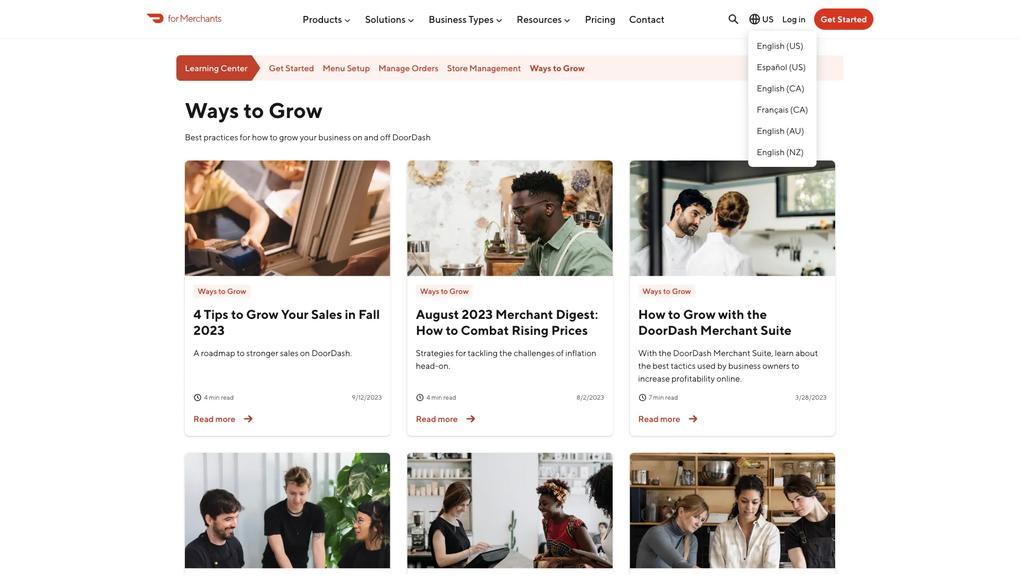 Task type: describe. For each thing, give the bounding box(es) containing it.
manage orders
[[379, 63, 439, 73]]

get started link
[[269, 63, 314, 73]]

ways to grow for august 2023 merchant digest: how to combat rising prices
[[420, 287, 469, 296]]

how to grow with the doordash merchant suite
[[639, 307, 792, 338]]

1 horizontal spatial for
[[240, 132, 251, 142]]

1 vertical spatial get started
[[269, 63, 314, 73]]

2023 inside 4 tips to grow your sales in fall 2023
[[194, 322, 225, 338]]

ways to grow link for august 2023 merchant digest: how to combat rising prices
[[416, 285, 473, 298]]

merchant inside how to grow with the doordash merchant suite
[[701, 322, 759, 338]]

7 min read
[[649, 394, 679, 401]]

for merchants
[[168, 12, 222, 24]]

english (us)
[[757, 41, 804, 51]]

read for august 2023 merchant digest: how to combat rising prices
[[444, 394, 457, 401]]

manage orders link
[[379, 63, 439, 73]]

business types
[[429, 13, 494, 25]]

products
[[303, 13, 342, 25]]

français (ca) button
[[749, 99, 817, 120]]

tips
[[204, 306, 229, 322]]

to inside 4 tips to grow your sales in fall 2023
[[231, 306, 244, 322]]

read more for 4 tips to grow your sales in fall 2023
[[194, 414, 236, 424]]

the inside how to grow with the doordash merchant suite
[[748, 307, 768, 322]]

your
[[281, 306, 309, 322]]

doordash.
[[312, 348, 352, 358]]

blog hero 1208x1080 v190.01.01 image
[[408, 161, 613, 276]]

log in
[[783, 14, 806, 24]]

the inside 'strategies for tackling the challenges of inflation head-on.'
[[500, 348, 513, 358]]

for merchants link
[[147, 11, 222, 25]]

products link
[[303, 9, 352, 29]]

ways to grow for 4 tips to grow your sales in fall 2023
[[198, 287, 246, 296]]

a
[[194, 348, 200, 358]]

français (ca)
[[757, 104, 809, 115]]

blog hero 1208x1080 v192.16.01 image
[[185, 161, 391, 276]]

pricing link
[[585, 9, 616, 29]]

to inside with the doordash merchant suite, learn about the best tactics used by business owners to increase profitability online.
[[792, 361, 800, 371]]

suite,
[[753, 348, 774, 358]]

your
[[300, 132, 317, 142]]

with the doordash merchant suite, learn about the best tactics used by business owners to increase profitability online.
[[639, 348, 819, 384]]

store
[[447, 63, 468, 73]]

rising
[[512, 322, 549, 338]]

head-
[[416, 361, 439, 371]]

log in link
[[783, 14, 806, 24]]

arrow right image for how
[[462, 410, 480, 427]]

august
[[416, 306, 459, 322]]

the down with
[[639, 361, 652, 371]]

by
[[718, 361, 727, 371]]

get started inside button
[[821, 14, 868, 24]]

online.
[[717, 374, 742, 384]]

about
[[796, 348, 819, 358]]

get inside button
[[821, 14, 836, 24]]

merchant inside with the doordash merchant suite, learn about the best tactics used by business owners to increase profitability online.
[[714, 348, 751, 358]]

1 vertical spatial started
[[286, 63, 314, 73]]

tackling
[[468, 348, 498, 358]]

lc hero 1208x1080 v40.01 marketing101 image
[[630, 453, 836, 569]]

of
[[557, 348, 564, 358]]

types
[[469, 13, 494, 25]]

us
[[763, 14, 774, 24]]

strategies
[[416, 348, 454, 358]]

how
[[252, 132, 268, 142]]

menu setup link
[[323, 63, 370, 73]]

prices
[[552, 322, 588, 338]]

4 tips to grow your sales in fall 2023
[[194, 306, 380, 338]]

fall
[[359, 306, 380, 322]]

for inside 'strategies for tackling the challenges of inflation head-on.'
[[456, 348, 466, 358]]

english for english (nz)
[[757, 147, 785, 157]]

with
[[719, 307, 745, 322]]

get started button
[[815, 9, 874, 30]]

7
[[649, 394, 653, 401]]

(ca) for english (ca)
[[787, 83, 805, 93]]

business types link
[[429, 9, 504, 29]]

merchants
[[180, 12, 222, 24]]

resources link
[[517, 9, 572, 29]]

stronger
[[246, 348, 279, 358]]

on.
[[439, 361, 451, 371]]

increase
[[639, 374, 671, 384]]

digest:
[[556, 306, 599, 322]]

read more for how to grow with the doordash merchant suite
[[639, 414, 681, 424]]

(ca) for français (ca)
[[791, 104, 809, 115]]

suite
[[761, 322, 792, 338]]

with
[[639, 348, 658, 358]]

used
[[698, 361, 716, 371]]

arrow right image for your
[[240, 410, 257, 427]]

how to use the doordash merchant suite image
[[630, 161, 836, 276]]

log
[[783, 14, 798, 24]]

english (au)
[[757, 126, 805, 136]]

0 horizontal spatial get
[[269, 63, 284, 73]]

ways for august 2023 merchant digest: how to combat rising prices
[[420, 287, 440, 296]]

for inside the for merchants link
[[168, 12, 179, 24]]

learning center link
[[177, 55, 261, 81]]

(au)
[[787, 126, 805, 136]]

learn
[[776, 348, 795, 358]]

off
[[381, 132, 391, 142]]

time line image for august 2023 merchant digest: how to combat rising prices
[[416, 393, 425, 402]]

english (ca)
[[757, 83, 805, 93]]

orders
[[412, 63, 439, 73]]

owners
[[763, 361, 791, 371]]

best
[[185, 132, 202, 142]]

learning
[[185, 63, 219, 73]]

august 2023 merchant digest: how to combat rising prices
[[416, 306, 599, 338]]



Task type: vqa. For each thing, say whether or not it's contained in the screenshot.
2023 within the 4 Tips to Grow Your Sales in Fall 2023
yes



Task type: locate. For each thing, give the bounding box(es) containing it.
1 read from the left
[[194, 414, 214, 424]]

for left 'merchants'
[[168, 12, 179, 24]]

for
[[168, 12, 179, 24], [240, 132, 251, 142], [456, 348, 466, 358]]

for left how
[[240, 132, 251, 142]]

ways to grow link
[[530, 63, 585, 73], [194, 285, 251, 298], [416, 285, 473, 298], [639, 285, 696, 298]]

0 horizontal spatial get started
[[269, 63, 314, 73]]

1 horizontal spatial get started
[[821, 14, 868, 24]]

2 horizontal spatial read more
[[639, 414, 681, 424]]

1 vertical spatial on
[[300, 348, 310, 358]]

2 horizontal spatial 4
[[427, 394, 431, 401]]

min right 7
[[654, 394, 665, 401]]

4 left the 'tips'
[[194, 306, 201, 322]]

english down the english (au)
[[757, 147, 785, 157]]

0 horizontal spatial read more
[[194, 414, 236, 424]]

more
[[216, 414, 236, 424], [438, 414, 458, 424], [661, 414, 681, 424]]

2 english from the top
[[757, 83, 785, 93]]

1 vertical spatial for
[[240, 132, 251, 142]]

español
[[757, 62, 788, 72]]

english (au) button
[[749, 120, 817, 141]]

0 horizontal spatial on
[[300, 348, 310, 358]]

read right 7
[[666, 394, 679, 401]]

get
[[821, 14, 836, 24], [269, 63, 284, 73]]

the up best
[[659, 348, 672, 358]]

1 vertical spatial merchant
[[701, 322, 759, 338]]

doordash up tactics
[[674, 348, 712, 358]]

4 min read for august 2023 merchant digest: how to combat rising prices
[[427, 394, 457, 401]]

get started
[[821, 14, 868, 24], [269, 63, 314, 73]]

4 min read down on.
[[427, 394, 457, 401]]

(ca) up français (ca)
[[787, 83, 805, 93]]

3 read more from the left
[[639, 414, 681, 424]]

español (us)
[[757, 62, 807, 72]]

contact link
[[630, 9, 665, 29]]

read down on.
[[444, 394, 457, 401]]

min down on.
[[432, 394, 442, 401]]

ways to grow link for how to grow with the doordash merchant suite
[[639, 285, 696, 298]]

english down español
[[757, 83, 785, 93]]

0 vertical spatial get
[[821, 14, 836, 24]]

3 english from the top
[[757, 126, 785, 136]]

1 horizontal spatial how
[[639, 307, 666, 322]]

1 4 min read from the left
[[204, 394, 234, 401]]

how
[[639, 307, 666, 322], [416, 322, 443, 338]]

1 vertical spatial 2023
[[194, 322, 225, 338]]

globe line image
[[749, 13, 762, 26]]

read for how to grow with the doordash merchant suite
[[666, 394, 679, 401]]

(us) inside español (us) button
[[790, 62, 807, 72]]

grow inside how to grow with the doordash merchant suite
[[684, 307, 716, 322]]

0 vertical spatial (us)
[[787, 41, 804, 51]]

0 vertical spatial get started
[[821, 14, 868, 24]]

2023 inside august 2023 merchant digest: how to combat rising prices
[[462, 306, 493, 322]]

time line image left 7
[[639, 393, 647, 402]]

4 english from the top
[[757, 147, 785, 157]]

1 vertical spatial doordash
[[639, 322, 698, 338]]

1 vertical spatial in
[[345, 306, 356, 322]]

merchant up rising
[[496, 306, 554, 322]]

profitability
[[672, 374, 716, 384]]

9/12/2023
[[352, 394, 382, 401]]

1 more from the left
[[216, 414, 236, 424]]

0 vertical spatial for
[[168, 12, 179, 24]]

english up español
[[757, 41, 785, 51]]

2 horizontal spatial time line image
[[639, 393, 647, 402]]

get right 'center'
[[269, 63, 284, 73]]

solutions link
[[365, 9, 416, 29]]

read more
[[194, 414, 236, 424], [416, 414, 458, 424], [639, 414, 681, 424]]

1 horizontal spatial arrow right image
[[462, 410, 480, 427]]

to inside how to grow with the doordash merchant suite
[[669, 307, 681, 322]]

how inside how to grow with the doordash merchant suite
[[639, 307, 666, 322]]

english (nz)
[[757, 147, 804, 157]]

menu
[[323, 63, 345, 73]]

for left tackling
[[456, 348, 466, 358]]

doordash attract new customers image
[[408, 453, 613, 569]]

to inside august 2023 merchant digest: how to combat rising prices
[[446, 322, 459, 338]]

english
[[757, 41, 785, 51], [757, 83, 785, 93], [757, 126, 785, 136], [757, 147, 785, 157]]

1 horizontal spatial more
[[438, 414, 458, 424]]

1 horizontal spatial in
[[799, 14, 806, 24]]

0 horizontal spatial started
[[286, 63, 314, 73]]

1 horizontal spatial on
[[353, 132, 363, 142]]

how down 'august' on the bottom left of page
[[416, 322, 443, 338]]

1 horizontal spatial get
[[821, 14, 836, 24]]

2 horizontal spatial for
[[456, 348, 466, 358]]

ways
[[530, 63, 552, 73], [185, 97, 239, 123], [198, 287, 217, 296], [420, 287, 440, 296], [643, 287, 662, 296]]

0 horizontal spatial min
[[209, 394, 220, 401]]

2 vertical spatial merchant
[[714, 348, 751, 358]]

(us) up español (us) button
[[787, 41, 804, 51]]

2 read from the left
[[416, 414, 437, 424]]

more for august 2023 merchant digest: how to combat rising prices
[[438, 414, 458, 424]]

2 read more from the left
[[416, 414, 458, 424]]

sales
[[311, 306, 342, 322]]

pricing
[[585, 13, 616, 25]]

business right your
[[319, 132, 351, 142]]

1 vertical spatial (ca)
[[791, 104, 809, 115]]

3 read from the left
[[639, 414, 659, 424]]

1 vertical spatial (us)
[[790, 62, 807, 72]]

more for 4 tips to grow your sales in fall 2023
[[216, 414, 236, 424]]

2 horizontal spatial min
[[654, 394, 665, 401]]

english (nz) button
[[749, 141, 817, 163]]

0 horizontal spatial read
[[221, 394, 234, 401]]

1 read more from the left
[[194, 414, 236, 424]]

4 min read
[[204, 394, 234, 401], [427, 394, 457, 401]]

0 horizontal spatial 4
[[194, 306, 201, 322]]

1 vertical spatial business
[[729, 361, 762, 371]]

1 horizontal spatial business
[[729, 361, 762, 371]]

2 read from the left
[[444, 394, 457, 401]]

english (ca) button
[[749, 78, 817, 99]]

english down the français at top
[[757, 126, 785, 136]]

1 arrow right image from the left
[[240, 410, 257, 427]]

(us) for español (us)
[[790, 62, 807, 72]]

0 horizontal spatial more
[[216, 414, 236, 424]]

time line image down the head- at left
[[416, 393, 425, 402]]

merchant
[[496, 306, 554, 322], [701, 322, 759, 338], [714, 348, 751, 358]]

min
[[209, 394, 220, 401], [432, 394, 442, 401], [654, 394, 665, 401]]

ways for how to grow with the doordash merchant suite
[[643, 287, 662, 296]]

started
[[838, 14, 868, 24], [286, 63, 314, 73]]

2 horizontal spatial more
[[661, 414, 681, 424]]

1 horizontal spatial read more
[[416, 414, 458, 424]]

0 vertical spatial how
[[639, 307, 666, 322]]

doordash right off
[[392, 132, 431, 142]]

2 horizontal spatial read
[[666, 394, 679, 401]]

english for english (ca)
[[757, 83, 785, 93]]

1 time line image from the left
[[194, 393, 202, 402]]

and
[[364, 132, 379, 142]]

0 vertical spatial (ca)
[[787, 83, 805, 93]]

grow
[[279, 132, 298, 142]]

0 horizontal spatial time line image
[[194, 393, 202, 402]]

contact
[[630, 13, 665, 25]]

4 min read for 4 tips to grow your sales in fall 2023
[[204, 394, 234, 401]]

2 more from the left
[[438, 414, 458, 424]]

1 horizontal spatial started
[[838, 14, 868, 24]]

3/28/2023
[[796, 394, 827, 401]]

management
[[470, 63, 522, 73]]

min for how to grow with the doordash merchant suite
[[654, 394, 665, 401]]

in left fall
[[345, 306, 356, 322]]

4 inside 4 tips to grow your sales in fall 2023
[[194, 306, 201, 322]]

0 vertical spatial started
[[838, 14, 868, 24]]

0 horizontal spatial read
[[194, 414, 214, 424]]

read more for august 2023 merchant digest: how to combat rising prices
[[416, 414, 458, 424]]

0 horizontal spatial 2023
[[194, 322, 225, 338]]

roadmap
[[201, 348, 235, 358]]

tactics
[[671, 361, 696, 371]]

2 arrow right image from the left
[[462, 410, 480, 427]]

(us) right español
[[790, 62, 807, 72]]

read for 4 tips to grow your sales in fall 2023
[[221, 394, 234, 401]]

read for 4 tips to grow your sales in fall 2023
[[194, 414, 214, 424]]

0 horizontal spatial in
[[345, 306, 356, 322]]

english for english (us)
[[757, 41, 785, 51]]

solutions
[[365, 13, 406, 25]]

0 horizontal spatial business
[[319, 132, 351, 142]]

time line image down a
[[194, 393, 202, 402]]

store management link
[[447, 63, 522, 73]]

ways to grow for how to grow with the doordash merchant suite
[[643, 287, 692, 296]]

arrow right image
[[685, 410, 702, 427]]

learning center
[[185, 63, 248, 73]]

get started right log in 'link' at the right
[[821, 14, 868, 24]]

business
[[429, 13, 467, 25]]

read down 'roadmap'
[[221, 394, 234, 401]]

grow inside 4 tips to grow your sales in fall 2023
[[246, 306, 279, 322]]

the up suite
[[748, 307, 768, 322]]

merchant down "with"
[[701, 322, 759, 338]]

merchant inside august 2023 merchant digest: how to combat rising prices
[[496, 306, 554, 322]]

2 4 min read from the left
[[427, 394, 457, 401]]

doordash inside with the doordash merchant suite, learn about the best tactics used by business owners to increase profitability online.
[[674, 348, 712, 358]]

best practices for how to grow your business on and off doordash
[[185, 132, 431, 142]]

to
[[554, 63, 562, 73], [244, 97, 264, 123], [270, 132, 278, 142], [219, 287, 226, 296], [441, 287, 448, 296], [664, 287, 671, 296], [231, 306, 244, 322], [669, 307, 681, 322], [446, 322, 459, 338], [237, 348, 245, 358], [792, 361, 800, 371]]

sales
[[280, 348, 299, 358]]

0 vertical spatial 2023
[[462, 306, 493, 322]]

grow
[[564, 63, 585, 73], [269, 97, 323, 123], [227, 287, 246, 296], [450, 287, 469, 296], [673, 287, 692, 296], [246, 306, 279, 322], [684, 307, 716, 322]]

how up with
[[639, 307, 666, 322]]

setup
[[347, 63, 370, 73]]

2 horizontal spatial read
[[639, 414, 659, 424]]

3 read from the left
[[666, 394, 679, 401]]

0 horizontal spatial arrow right image
[[240, 410, 257, 427]]

store management
[[447, 63, 522, 73]]

manage
[[379, 63, 410, 73]]

0 vertical spatial on
[[353, 132, 363, 142]]

1 horizontal spatial time line image
[[416, 393, 425, 402]]

strategies for tackling the challenges of inflation head-on.
[[416, 348, 597, 371]]

english for english (au)
[[757, 126, 785, 136]]

time line image
[[194, 393, 202, 402], [416, 393, 425, 402], [639, 393, 647, 402]]

0 vertical spatial in
[[799, 14, 806, 24]]

1 horizontal spatial min
[[432, 394, 442, 401]]

2023 down the 'tips'
[[194, 322, 225, 338]]

how inside august 2023 merchant digest: how to combat rising prices
[[416, 322, 443, 338]]

2023 up combat
[[462, 306, 493, 322]]

2 min from the left
[[432, 394, 442, 401]]

8/2/2023
[[577, 394, 605, 401]]

2 time line image from the left
[[416, 393, 425, 402]]

practices
[[204, 132, 238, 142]]

0 horizontal spatial how
[[416, 322, 443, 338]]

the
[[748, 307, 768, 322], [500, 348, 513, 358], [659, 348, 672, 358], [639, 361, 652, 371]]

center
[[221, 63, 248, 73]]

started inside get started button
[[838, 14, 868, 24]]

3 min from the left
[[654, 394, 665, 401]]

3 more from the left
[[661, 414, 681, 424]]

3 time line image from the left
[[639, 393, 647, 402]]

(us) inside english (us) button
[[787, 41, 804, 51]]

the right tackling
[[500, 348, 513, 358]]

min down 'roadmap'
[[209, 394, 220, 401]]

best
[[653, 361, 670, 371]]

challenges
[[514, 348, 555, 358]]

min for august 2023 merchant digest: how to combat rising prices
[[432, 394, 442, 401]]

grow online with doordash image
[[185, 453, 391, 569]]

4 for august 2023 merchant digest: how to combat rising prices
[[427, 394, 431, 401]]

business up 'online.'
[[729, 361, 762, 371]]

(nz)
[[787, 147, 804, 157]]

4 min read down 'roadmap'
[[204, 394, 234, 401]]

4 down the head- at left
[[427, 394, 431, 401]]

ways for 4 tips to grow your sales in fall 2023
[[198, 287, 217, 296]]

min for 4 tips to grow your sales in fall 2023
[[209, 394, 220, 401]]

ways to grow
[[530, 63, 585, 73], [185, 97, 323, 123], [198, 287, 246, 296], [420, 287, 469, 296], [643, 287, 692, 296]]

in inside 4 tips to grow your sales in fall 2023
[[345, 306, 356, 322]]

2 vertical spatial doordash
[[674, 348, 712, 358]]

more for how to grow with the doordash merchant suite
[[661, 414, 681, 424]]

business inside with the doordash merchant suite, learn about the best tactics used by business owners to increase profitability online.
[[729, 361, 762, 371]]

1 english from the top
[[757, 41, 785, 51]]

1 vertical spatial get
[[269, 63, 284, 73]]

1 horizontal spatial read
[[416, 414, 437, 424]]

4
[[194, 306, 201, 322], [204, 394, 208, 401], [427, 394, 431, 401]]

(ca)
[[787, 83, 805, 93], [791, 104, 809, 115]]

get started left menu
[[269, 63, 314, 73]]

arrow right image
[[240, 410, 257, 427], [462, 410, 480, 427]]

merchant up by
[[714, 348, 751, 358]]

0 vertical spatial doordash
[[392, 132, 431, 142]]

1 read from the left
[[221, 394, 234, 401]]

1 horizontal spatial read
[[444, 394, 457, 401]]

1 min from the left
[[209, 394, 220, 401]]

doordash up with
[[639, 322, 698, 338]]

menu setup
[[323, 63, 370, 73]]

0 horizontal spatial 4 min read
[[204, 394, 234, 401]]

on left and
[[353, 132, 363, 142]]

read for august 2023 merchant digest: how to combat rising prices
[[416, 414, 437, 424]]

(us) for english (us)
[[787, 41, 804, 51]]

english (us) button
[[749, 35, 817, 56]]

1 horizontal spatial 2023
[[462, 306, 493, 322]]

1 horizontal spatial 4
[[204, 394, 208, 401]]

combat
[[461, 322, 509, 338]]

4 down 'roadmap'
[[204, 394, 208, 401]]

0 vertical spatial business
[[319, 132, 351, 142]]

4 for 4 tips to grow your sales in fall 2023
[[204, 394, 208, 401]]

time line image for how to grow with the doordash merchant suite
[[639, 393, 647, 402]]

(ca) up (au)
[[791, 104, 809, 115]]

1 vertical spatial how
[[416, 322, 443, 338]]

español (us) button
[[749, 56, 817, 78]]

time line image for 4 tips to grow your sales in fall 2023
[[194, 393, 202, 402]]

ways to grow link for 4 tips to grow your sales in fall 2023
[[194, 285, 251, 298]]

in right log
[[799, 14, 806, 24]]

1 horizontal spatial 4 min read
[[427, 394, 457, 401]]

read for how to grow with the doordash merchant suite
[[639, 414, 659, 424]]

0 vertical spatial merchant
[[496, 306, 554, 322]]

0 horizontal spatial for
[[168, 12, 179, 24]]

inflation
[[566, 348, 597, 358]]

2 vertical spatial for
[[456, 348, 466, 358]]

business
[[319, 132, 351, 142], [729, 361, 762, 371]]

on right sales
[[300, 348, 310, 358]]

get right log in
[[821, 14, 836, 24]]

doordash inside how to grow with the doordash merchant suite
[[639, 322, 698, 338]]

a roadmap to stronger sales on doordash.
[[194, 348, 352, 358]]



